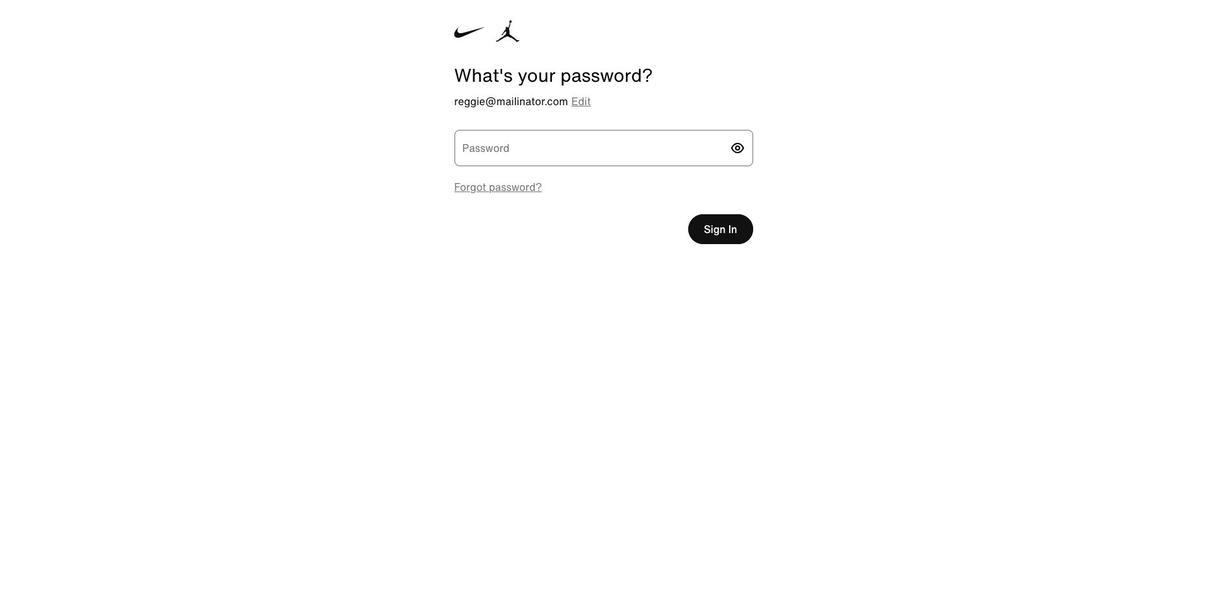 Task type: locate. For each thing, give the bounding box(es) containing it.
what's your password? element
[[454, 65, 753, 86]]

show or hide the password image
[[730, 140, 745, 156]]

None password field
[[454, 130, 730, 166]]

what's your password? group element
[[454, 0, 753, 86]]



Task type: describe. For each thing, give the bounding box(es) containing it.
nike logo image
[[454, 22, 486, 43]]



